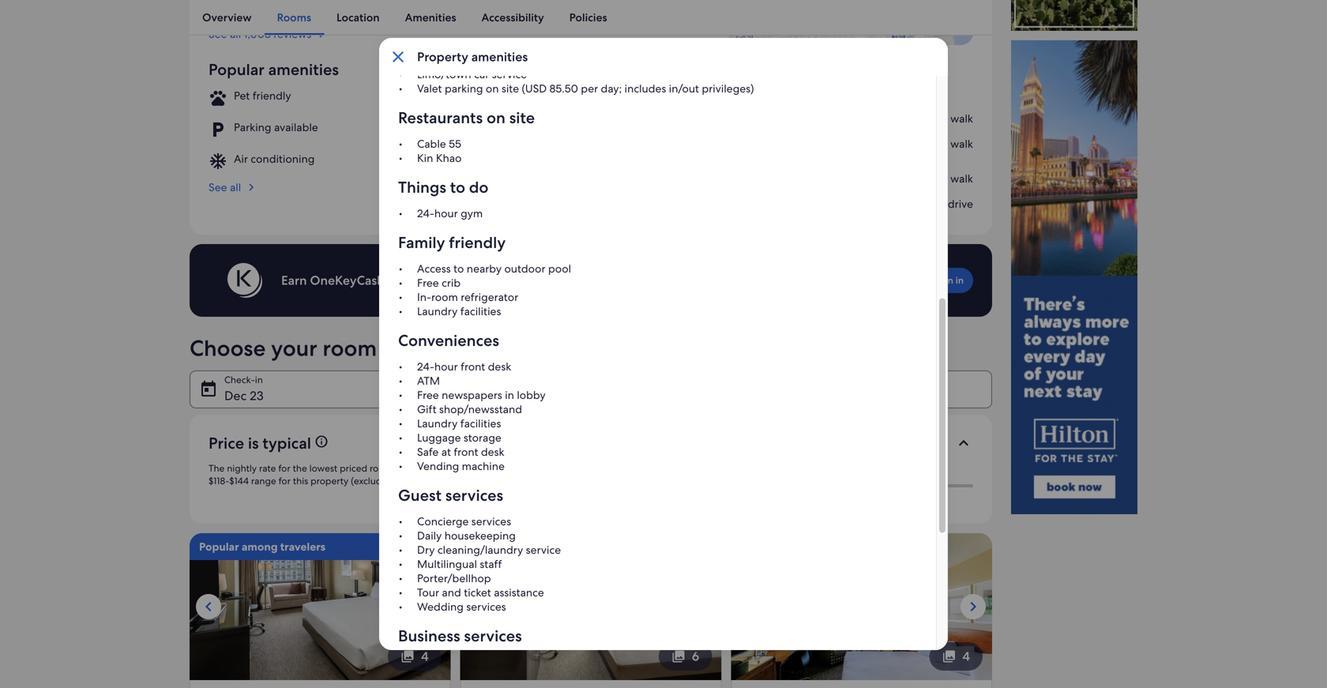 Task type: vqa. For each thing, say whether or not it's contained in the screenshot.
Stayed 1 night in Dec 2023
no



Task type: locate. For each thing, give the bounding box(es) containing it.
site left (usd
[[502, 81, 519, 96]]

0 vertical spatial site
[[502, 81, 519, 96]]

map image
[[728, 0, 974, 45]]

facilities for second the 'laundry facilities' list item
[[460, 416, 501, 431]]

0 horizontal spatial amenities
[[268, 59, 339, 80]]

service for limo/town car service
[[492, 67, 527, 81]]

23 up 'price is typical'
[[250, 387, 264, 404]]

room
[[431, 290, 458, 304], [323, 334, 377, 363], [370, 462, 393, 474]]

1 vertical spatial 24-
[[417, 360, 434, 374]]

0 horizontal spatial your
[[271, 334, 317, 363]]

room, 1 king bed, accessible (hearing) | premium bedding, down comforters, pillowtop beds, in-room safe image
[[731, 533, 992, 680]]

show previous image image for room, 1 king bed with sofa bed | premium bedding, down comforters, pillowtop beds, in-room safe image
[[199, 597, 218, 616]]

1 show previous image image from the left
[[199, 597, 218, 616]]

2 laundry facilities list item from the top
[[398, 416, 917, 431]]

4 up 11 at the right of page
[[920, 111, 926, 125]]

facilities down when
[[460, 304, 501, 318]]

23 inside list
[[912, 197, 924, 211]]

typical up the
[[263, 433, 311, 453]]

2 vertical spatial walk
[[951, 171, 974, 186]]

0 vertical spatial to
[[450, 177, 465, 198]]

23 min drive
[[912, 197, 974, 211]]

0 vertical spatial laundry facilities
[[417, 304, 501, 318]]

1 vertical spatial medium image
[[244, 180, 259, 194]]

0 vertical spatial free
[[490, 120, 512, 134]]

0 horizontal spatial medium image
[[244, 180, 259, 194]]

friendly for family friendly
[[449, 232, 506, 253]]

dec 23 button
[[190, 370, 407, 408]]

24- down conveniences
[[417, 360, 434, 374]]

2 vertical spatial room
[[370, 462, 393, 474]]

0 vertical spatial on
[[486, 81, 499, 96]]

4 for second 4 button from right
[[421, 648, 429, 665]]

24- down things
[[417, 206, 434, 220]]

walk up drive at the right
[[951, 171, 974, 186]]

list containing 4 min walk
[[728, 111, 974, 225]]

your up fees). on the bottom
[[438, 462, 457, 474]]

2 horizontal spatial 4
[[963, 648, 970, 665]]

on down breakfast
[[487, 107, 506, 128]]

1 vertical spatial available
[[274, 120, 318, 134]]

typical inside the nightly rate for the lowest priced room matching your search is within our typical $118-$144 range for this property (excluding taxes and fees).
[[544, 462, 573, 474]]

refrigerator
[[461, 290, 518, 304]]

1 vertical spatial laundry facilities list item
[[398, 416, 917, 431]]

nightly
[[227, 462, 257, 474]]

min up '11 min walk'
[[929, 111, 948, 125]]

parking available
[[234, 120, 318, 134]]

2 show previous image image from the left
[[470, 597, 489, 616]]

1 vertical spatial in
[[505, 388, 514, 402]]

min left drive at the right
[[926, 197, 945, 211]]

walk up '11 min walk'
[[951, 111, 974, 125]]

show next image image
[[422, 597, 441, 616], [964, 597, 983, 616]]

property amenities
[[417, 49, 528, 65]]

24
[[477, 387, 491, 404]]

1 dec from the left
[[224, 387, 247, 404]]

friendly up nearby
[[449, 232, 506, 253]]

access
[[417, 262, 451, 276]]

2 hour from the top
[[434, 360, 458, 374]]

23 down the 14
[[912, 197, 924, 211]]

0 horizontal spatial available
[[274, 120, 318, 134]]

room up '(excluding'
[[370, 462, 393, 474]]

dec
[[224, 387, 247, 404], [452, 387, 474, 404]]

is left within
[[490, 462, 496, 474]]

0 vertical spatial 24-
[[417, 206, 434, 220]]

service for dry cleaning/laundry service
[[526, 543, 561, 557]]

on for stay
[[388, 272, 403, 289]]

typical right the our
[[544, 462, 573, 474]]

amenities
[[472, 49, 528, 65], [268, 59, 339, 80]]

min for 11
[[929, 137, 948, 151]]

is inside the nightly rate for the lowest priced room matching your search is within our typical $118-$144 range for this property (excluding taxes and fees).
[[490, 462, 496, 474]]

1 vertical spatial walk
[[951, 137, 974, 151]]

0 horizontal spatial 4
[[421, 648, 429, 665]]

1 vertical spatial typical
[[544, 462, 573, 474]]

front up search
[[454, 445, 478, 459]]

1 vertical spatial front
[[454, 445, 478, 459]]

porter/bellhop list item
[[398, 571, 917, 586]]

1 vertical spatial to
[[454, 262, 464, 276]]

0 horizontal spatial 55
[[449, 137, 461, 151]]

0 vertical spatial friendly
[[253, 88, 291, 103]]

min
[[929, 111, 948, 125], [929, 137, 948, 151], [929, 171, 948, 186], [926, 197, 945, 211]]

your
[[271, 334, 317, 363], [438, 462, 457, 474]]

this down the
[[293, 475, 308, 487]]

0 horizontal spatial show next image image
[[422, 597, 441, 616]]

safe at front desk
[[417, 445, 505, 459]]

our
[[527, 462, 542, 474]]

wedding services
[[417, 600, 506, 614]]

wifi
[[515, 120, 537, 134]]

0 horizontal spatial in
[[505, 388, 514, 402]]

0 vertical spatial 55
[[728, 51, 741, 65]]

0 vertical spatial hour
[[434, 206, 458, 220]]

(excluding
[[351, 475, 396, 487]]

55 cyril magnin st, san francisco, ca, 94102
[[728, 51, 949, 65]]

2 vertical spatial and
[[442, 586, 461, 600]]

1 vertical spatial and
[[422, 475, 439, 487]]

gift shop/newsstand list item
[[398, 402, 917, 416]]

taxes
[[398, 475, 420, 487]]

friendly
[[253, 88, 291, 103], [449, 232, 506, 253]]

theme default image
[[314, 434, 329, 449]]

0 vertical spatial available
[[539, 88, 583, 103]]

stay
[[430, 272, 453, 289]]

to left do
[[450, 177, 465, 198]]

1 laundry facilities from the top
[[417, 304, 501, 318]]

0 vertical spatial typical
[[263, 433, 311, 453]]

walk for 14 min walk
[[951, 171, 974, 186]]

0 vertical spatial this
[[406, 272, 427, 289]]

4 min walk
[[920, 111, 974, 125]]

facilities for 2nd the 'laundry facilities' list item from the bottom of the dialog containing restaurants on site
[[460, 304, 501, 318]]

0 vertical spatial walk
[[951, 111, 974, 125]]

your up dec 23 button
[[271, 334, 317, 363]]

23 inside button
[[250, 387, 264, 404]]

$118-
[[209, 475, 229, 487]]

gift shop/newsstand
[[417, 402, 522, 416]]

laundry facilities list item up "safe at front desk" list item
[[398, 416, 917, 431]]

laundry down 'free crib'
[[417, 304, 458, 318]]

2 show next image image from the left
[[964, 597, 983, 616]]

laundry facilities list item down free crib list item
[[398, 304, 917, 318]]

front up newspapers
[[461, 360, 485, 374]]

0 vertical spatial laundry
[[417, 304, 458, 318]]

popular for popular amenities
[[209, 59, 265, 80]]

1 vertical spatial this
[[293, 475, 308, 487]]

2 laundry facilities from the top
[[417, 416, 501, 431]]

1 vertical spatial friendly
[[449, 232, 506, 253]]

list containing overview
[[190, 0, 992, 35]]

1 horizontal spatial and
[[442, 586, 461, 600]]

55 left cyril
[[728, 51, 741, 65]]

0 vertical spatial desk
[[488, 360, 512, 374]]

0 horizontal spatial show previous image image
[[199, 597, 218, 616]]

friendly down popular amenities
[[253, 88, 291, 103]]

amenities for popular amenities
[[268, 59, 339, 80]]

1 vertical spatial 55
[[449, 137, 461, 151]]

1 horizontal spatial show next image image
[[964, 597, 983, 616]]

facilities down 24
[[460, 416, 501, 431]]

1 horizontal spatial available
[[539, 88, 583, 103]]

room up dec 23 button
[[323, 334, 377, 363]]

medium image
[[315, 27, 329, 41], [244, 180, 259, 194]]

lowest
[[309, 462, 338, 474]]

hour for front
[[434, 360, 458, 374]]

popular left among at the bottom
[[199, 540, 239, 554]]

1 vertical spatial service
[[526, 543, 561, 557]]

popular amenities
[[209, 59, 339, 80]]

pet
[[234, 88, 250, 103]]

travelers
[[280, 540, 326, 554]]

4 for first 4 button from the right
[[963, 648, 970, 665]]

0 vertical spatial popular
[[209, 59, 265, 80]]

2 vertical spatial on
[[388, 272, 403, 289]]

multilingual staff
[[417, 557, 502, 571]]

1 horizontal spatial your
[[438, 462, 457, 474]]

close, go back to stay details. image
[[389, 47, 408, 66]]

storage
[[464, 431, 502, 445]]

laundry up 'at'
[[417, 416, 458, 431]]

1 vertical spatial list
[[728, 111, 974, 225]]

daily housekeeping
[[417, 529, 516, 543]]

1 horizontal spatial 4 button
[[930, 642, 983, 671]]

4 button
[[388, 642, 441, 671], [930, 642, 983, 671]]

0 vertical spatial and
[[557, 272, 579, 289]]

min right 11 at the right of page
[[929, 137, 948, 151]]

1 laundry from the top
[[417, 304, 458, 318]]

overview link
[[190, 0, 264, 35]]

multilingual staff list item
[[398, 557, 917, 571]]

amenities link
[[392, 0, 469, 35]]

walk down 4 min walk
[[951, 137, 974, 151]]

6
[[692, 648, 700, 665]]

1 vertical spatial facilities
[[460, 416, 501, 431]]

2 horizontal spatial and
[[557, 272, 579, 289]]

laundry facilities list item
[[398, 304, 917, 318], [398, 416, 917, 431]]

1 vertical spatial popular
[[199, 540, 239, 554]]

location
[[337, 10, 380, 24]]

valet parking on site (usd 85.50 per day; includes in/out privileges)
[[417, 81, 754, 96]]

0 horizontal spatial this
[[293, 475, 308, 487]]

laundry for 2nd the 'laundry facilities' list item from the bottom of the dialog containing restaurants on site
[[417, 304, 458, 318]]

1 horizontal spatial typical
[[544, 462, 573, 474]]

walk for 11 min walk
[[951, 137, 974, 151]]

1 horizontal spatial amenities
[[472, 49, 528, 65]]

is right price
[[248, 433, 259, 453]]

1 vertical spatial your
[[438, 462, 457, 474]]

0 vertical spatial room
[[431, 290, 458, 304]]

in-room refrigerator list item
[[398, 290, 917, 304]]

popular
[[209, 59, 265, 80], [199, 540, 239, 554]]

1 vertical spatial desk
[[481, 445, 505, 459]]

0 horizontal spatial 23
[[250, 387, 264, 404]]

property
[[417, 49, 468, 65]]

0 horizontal spatial friendly
[[253, 88, 291, 103]]

1 horizontal spatial 23
[[912, 197, 924, 211]]

laundry
[[417, 304, 458, 318], [417, 416, 458, 431]]

1 vertical spatial laundry
[[417, 416, 458, 431]]

is
[[248, 433, 259, 453], [490, 462, 496, 474]]

show all 4 images for room, 1 king bed, accessible (hearing) image
[[942, 649, 956, 664]]

on left 'access'
[[388, 272, 403, 289]]

dry cleaning/laundry service list item
[[398, 543, 917, 557]]

dialog
[[379, 24, 948, 688]]

services down wedding services
[[464, 626, 522, 646]]

and inside dialog
[[442, 586, 461, 600]]

1 vertical spatial 23
[[250, 387, 264, 404]]

safe
[[417, 445, 439, 459]]

medium image up popular amenities
[[315, 27, 329, 41]]

24-
[[417, 206, 434, 220], [417, 360, 434, 374]]

0 vertical spatial laundry facilities list item
[[398, 304, 917, 318]]

in right the sign
[[543, 272, 554, 289]]

medium image right all
[[244, 180, 259, 194]]

to right stay
[[454, 262, 464, 276]]

rewards
[[653, 272, 700, 289]]

1 vertical spatial free
[[417, 276, 439, 290]]

1 horizontal spatial friendly
[[449, 232, 506, 253]]

magnin
[[768, 51, 807, 65]]

newspapers
[[442, 388, 502, 402]]

service up assistance
[[526, 543, 561, 557]]

wedding
[[417, 600, 464, 614]]

for left the
[[278, 462, 291, 474]]

0 vertical spatial your
[[271, 334, 317, 363]]

free left wifi at the top left
[[490, 120, 512, 134]]

range
[[251, 475, 276, 487]]

and right tour
[[442, 586, 461, 600]]

dec for dec 23
[[224, 387, 247, 404]]

amenities up car
[[472, 49, 528, 65]]

1 horizontal spatial 4
[[920, 111, 926, 125]]

popular up pet
[[209, 59, 265, 80]]

in-room refrigerator
[[417, 290, 518, 304]]

1 24- from the top
[[417, 206, 434, 220]]

concierge
[[417, 514, 469, 529]]

1 facilities from the top
[[460, 304, 501, 318]]

1 horizontal spatial in
[[543, 272, 554, 289]]

2 dec from the left
[[452, 387, 474, 404]]

list
[[190, 0, 992, 35], [728, 111, 974, 225]]

2 walk from the top
[[951, 137, 974, 151]]

1 horizontal spatial 55
[[728, 51, 741, 65]]

0 horizontal spatial 4 button
[[388, 642, 441, 671]]

free left crib at the left of the page
[[417, 276, 439, 290]]

tour
[[417, 586, 439, 600]]

0 vertical spatial medium image
[[315, 27, 329, 41]]

rooms
[[277, 10, 311, 24]]

2 laundry from the top
[[417, 416, 458, 431]]

1 vertical spatial laundry facilities
[[417, 416, 501, 431]]

0 vertical spatial service
[[492, 67, 527, 81]]

1 horizontal spatial show previous image image
[[470, 597, 489, 616]]

day;
[[601, 81, 622, 96]]

min right the 14
[[929, 171, 948, 186]]

room inside the nightly rate for the lowest priced room matching your search is within our typical $118-$144 range for this property (excluding taxes and fees).
[[370, 462, 393, 474]]

the
[[209, 462, 225, 474]]

in inside dialog
[[505, 388, 514, 402]]

on
[[486, 81, 499, 96], [487, 107, 506, 128], [388, 272, 403, 289]]

free wifi
[[490, 120, 537, 134]]

1 horizontal spatial is
[[490, 462, 496, 474]]

55 right cable
[[449, 137, 461, 151]]

at
[[441, 445, 451, 459]]

1 horizontal spatial dec
[[452, 387, 474, 404]]

available
[[539, 88, 583, 103], [274, 120, 318, 134]]

4 inside list
[[920, 111, 926, 125]]

2 vertical spatial free
[[417, 388, 439, 402]]

to for access
[[454, 262, 464, 276]]

and left book. in the left top of the page
[[557, 272, 579, 289]]

0 vertical spatial facilities
[[460, 304, 501, 318]]

4 right show all 4 images for room, 1 king bed, accessible (hearing)
[[963, 648, 970, 665]]

1 vertical spatial site
[[509, 107, 535, 128]]

service up breakfast
[[492, 67, 527, 81]]

24-hour gym list item
[[398, 206, 917, 220]]

concierge services list item
[[398, 514, 917, 529]]

in-
[[417, 290, 431, 304]]

desk up 24
[[488, 360, 512, 374]]

things
[[398, 177, 446, 198]]

free
[[490, 120, 512, 134], [417, 276, 439, 290], [417, 388, 439, 402]]

0 vertical spatial 23
[[912, 197, 924, 211]]

show all 4 images for room, 1 king bed with sofa bed image
[[401, 649, 415, 664]]

cleaning/laundry
[[438, 543, 523, 557]]

desk for safe at front desk
[[481, 445, 505, 459]]

price is typical
[[209, 433, 311, 453]]

show all 6 images for room, 1 king bed, accessible (mobility/hearing, roll-in shower) image
[[672, 649, 686, 664]]

valet parking on site (usd 85.50 per day; includes in/out privileges) list item
[[398, 81, 917, 96]]

desk up within
[[481, 445, 505, 459]]

2 facilities from the top
[[460, 416, 501, 431]]

min for 23
[[926, 197, 945, 211]]

services up business services
[[466, 600, 506, 614]]

restaurants
[[398, 107, 483, 128]]

0 vertical spatial front
[[461, 360, 485, 374]]

hour down conveniences
[[434, 360, 458, 374]]

3 walk from the top
[[951, 171, 974, 186]]

11 min walk
[[919, 137, 974, 151]]

0 horizontal spatial dec
[[224, 387, 247, 404]]

room down stay
[[431, 290, 458, 304]]

services down search
[[445, 485, 503, 506]]

walk
[[951, 111, 974, 125], [951, 137, 974, 151], [951, 171, 974, 186]]

4 right show all 4 images for room, 1 king bed with sofa bed
[[421, 648, 429, 665]]

2 24- from the top
[[417, 360, 434, 374]]

services for guest services
[[445, 485, 503, 506]]

1 vertical spatial hour
[[434, 360, 458, 374]]

on right parking
[[486, 81, 499, 96]]

this up in-
[[406, 272, 427, 289]]

air conditioning
[[234, 152, 315, 166]]

to
[[450, 177, 465, 198], [454, 262, 464, 276]]

services up dry cleaning/laundry service
[[472, 514, 511, 529]]

24- for 24-hour front desk
[[417, 360, 434, 374]]

machine
[[462, 459, 505, 473]]

and down vending
[[422, 475, 439, 487]]

show previous image image
[[199, 597, 218, 616], [470, 597, 489, 616]]

amenities up pet friendly
[[268, 59, 339, 80]]

free left dec 24
[[417, 388, 439, 402]]

0 horizontal spatial is
[[248, 433, 259, 453]]

1 walk from the top
[[951, 111, 974, 125]]

conditioning
[[251, 152, 315, 166]]

popular among travelers
[[199, 540, 326, 554]]

friendly inside dialog
[[449, 232, 506, 253]]

dec down 'choose'
[[224, 387, 247, 404]]

0 vertical spatial list
[[190, 0, 992, 35]]

site down breakfast
[[509, 107, 535, 128]]

1 vertical spatial is
[[490, 462, 496, 474]]

1 horizontal spatial this
[[406, 272, 427, 289]]

hour left gym
[[434, 206, 458, 220]]

0 horizontal spatial typical
[[263, 433, 311, 453]]

desk for 24-hour front desk
[[488, 360, 512, 374]]

1 hour from the top
[[434, 206, 458, 220]]

lobby
[[517, 388, 546, 402]]

dec left 24
[[452, 387, 474, 404]]

55
[[728, 51, 741, 65], [449, 137, 461, 151]]

in left lobby
[[505, 388, 514, 402]]

0 horizontal spatial and
[[422, 475, 439, 487]]



Task type: describe. For each thing, give the bounding box(es) containing it.
housekeeping
[[445, 529, 516, 543]]

property
[[311, 475, 349, 487]]

wedding services list item
[[398, 600, 917, 614]]

55 inside dialog
[[449, 137, 461, 151]]

atm list item
[[398, 374, 917, 388]]

premium bedding, down comforters, pillowtop beds, in-room safe image
[[460, 533, 722, 680]]

see all button
[[209, 171, 709, 194]]

hour for gym
[[434, 206, 458, 220]]

priced
[[340, 462, 367, 474]]

in/out
[[669, 81, 699, 96]]

for left more
[[703, 272, 719, 289]]

cyril
[[743, 51, 766, 65]]

all
[[230, 180, 241, 194]]

0 vertical spatial is
[[248, 433, 259, 453]]

free crib list item
[[398, 276, 917, 290]]

car
[[474, 67, 489, 81]]

policies
[[570, 10, 607, 24]]

daily
[[417, 529, 442, 543]]

safe at front desk list item
[[398, 445, 917, 459]]

dialog containing restaurants on site
[[379, 24, 948, 688]]

amenities for property amenities
[[472, 49, 528, 65]]

active image
[[955, 434, 974, 453]]

drive
[[948, 197, 974, 211]]

kin khao list item
[[398, 151, 917, 165]]

amenities
[[405, 10, 456, 24]]

cable 55 list item
[[398, 137, 917, 151]]

shop/newsstand
[[439, 402, 522, 416]]

laundry facilities for second the 'laundry facilities' list item
[[417, 416, 501, 431]]

min for 14
[[929, 171, 948, 186]]

family friendly
[[398, 232, 506, 253]]

atm
[[417, 374, 440, 388]]

access to nearby outdoor pool list item
[[398, 262, 917, 276]]

accessibility link
[[469, 0, 557, 35]]

kin
[[417, 151, 433, 165]]

dry cleaning/laundry service
[[417, 543, 561, 557]]

available for parking available
[[274, 120, 318, 134]]

14
[[916, 171, 926, 186]]

(usd
[[522, 81, 547, 96]]

room, 1 king bed with sofa bed | premium bedding, down comforters, pillowtop beds, in-room safe image
[[190, 533, 451, 680]]

94102
[[919, 51, 949, 65]]

laundry facilities for 2nd the 'laundry facilities' list item from the bottom of the dialog containing restaurants on site
[[417, 304, 501, 318]]

your inside the nightly rate for the lowest priced room matching your search is within our typical $118-$144 range for this property (excluding taxes and fees).
[[438, 462, 457, 474]]

free for free newspapers in lobby
[[417, 388, 439, 402]]

free for free crib
[[417, 276, 439, 290]]

this inside the nightly rate for the lowest priced room matching your search is within our typical $118-$144 range for this property (excluding taxes and fees).
[[293, 475, 308, 487]]

to for things
[[450, 177, 465, 198]]

luggage
[[417, 431, 461, 445]]

1 show next image image from the left
[[422, 597, 441, 616]]

laundry for second the 'laundry facilities' list item
[[417, 416, 458, 431]]

dec for dec 24
[[452, 387, 474, 404]]

dry
[[417, 543, 435, 557]]

matching
[[395, 462, 436, 474]]

services for concierge services
[[472, 514, 511, 529]]

6 button
[[659, 642, 712, 671]]

onekeycash
[[310, 272, 385, 289]]

khao
[[436, 151, 462, 165]]

services for business services
[[464, 626, 522, 646]]

for right range
[[279, 475, 291, 487]]

1 horizontal spatial medium image
[[315, 27, 329, 41]]

services for wedding services
[[466, 600, 506, 614]]

more
[[722, 272, 753, 289]]

free crib
[[417, 276, 461, 290]]

ticket
[[464, 586, 491, 600]]

limo/town car service
[[417, 67, 527, 81]]

tour and ticket assistance list item
[[398, 586, 917, 600]]

sign
[[516, 272, 540, 289]]

crib
[[442, 276, 461, 290]]

and inside the nightly rate for the lowest priced room matching your search is within our typical $118-$144 range for this property (excluding taxes and fees).
[[422, 475, 439, 487]]

fees).
[[441, 475, 464, 487]]

0 vertical spatial in
[[543, 272, 554, 289]]

room inside dialog
[[431, 290, 458, 304]]

price
[[209, 433, 244, 453]]

1 vertical spatial on
[[487, 107, 506, 128]]

medium image inside see all button
[[244, 180, 259, 194]]

24-hour front desk
[[417, 360, 512, 374]]

gift
[[417, 402, 437, 416]]

the
[[293, 462, 307, 474]]

the nightly rate for the lowest priced room matching your search is within our typical $118-$144 range for this property (excluding taxes and fees).
[[209, 462, 573, 487]]

st,
[[810, 51, 823, 65]]

tour and ticket assistance
[[417, 586, 544, 600]]

1 vertical spatial room
[[323, 334, 377, 363]]

vending
[[417, 459, 459, 473]]

limo/town
[[417, 67, 471, 81]]

walk for 4 min walk
[[951, 111, 974, 125]]

friendly for pet friendly
[[253, 88, 291, 103]]

free newspapers in lobby list item
[[398, 388, 917, 402]]

2 4 button from the left
[[930, 642, 983, 671]]

24-hour front desk list item
[[398, 360, 917, 374]]

access to nearby outdoor pool
[[417, 262, 571, 276]]

includes
[[625, 81, 666, 96]]

gym
[[461, 206, 483, 220]]

dec 24 button
[[417, 370, 635, 408]]

daily housekeeping list item
[[398, 529, 917, 543]]

within
[[498, 462, 525, 474]]

luggage storage
[[417, 431, 502, 445]]

see all
[[209, 180, 241, 194]]

1 laundry facilities list item from the top
[[398, 304, 917, 318]]

francisco,
[[846, 51, 896, 65]]

multilingual
[[417, 557, 477, 571]]

1 4 button from the left
[[388, 642, 441, 671]]

air
[[234, 152, 248, 166]]

conveniences
[[398, 330, 499, 351]]

choose
[[190, 334, 266, 363]]

policies link
[[557, 0, 620, 35]]

breakfast available
[[490, 88, 583, 103]]

vending machine
[[417, 459, 505, 473]]

popular for popular among travelers
[[199, 540, 239, 554]]

parking
[[234, 120, 271, 134]]

restaurants on site
[[398, 107, 535, 128]]

kin khao
[[417, 151, 462, 165]]

dec 24
[[452, 387, 491, 404]]

luggage storage list item
[[398, 431, 917, 445]]

dec 23
[[224, 387, 264, 404]]

$144
[[229, 475, 249, 487]]

ca,
[[898, 51, 916, 65]]

front for at
[[454, 445, 478, 459]]

san
[[825, 51, 844, 65]]

privileges)
[[702, 81, 754, 96]]

11
[[919, 137, 926, 151]]

available for breakfast available
[[539, 88, 583, 103]]

free for free wifi
[[490, 120, 512, 134]]

earn
[[281, 272, 307, 289]]

you
[[491, 272, 513, 289]]

show previous image image for premium bedding, down comforters, pillowtop beds, in-room safe image
[[470, 597, 489, 616]]

limo/town car service list item
[[398, 67, 917, 81]]

min for 4
[[929, 111, 948, 125]]

guest
[[398, 485, 442, 506]]

concierge services
[[417, 514, 511, 529]]

vending machine list item
[[398, 459, 917, 473]]

24- for 24-hour gym
[[417, 206, 434, 220]]

search
[[460, 462, 487, 474]]

front for hour
[[461, 360, 485, 374]]

on for (usd
[[486, 81, 499, 96]]

earn onekeycash on this stay when you sign in and book. more rewards for more adventures!
[[281, 272, 825, 289]]

cable 55
[[417, 137, 461, 151]]

breakfast
[[490, 88, 537, 103]]



